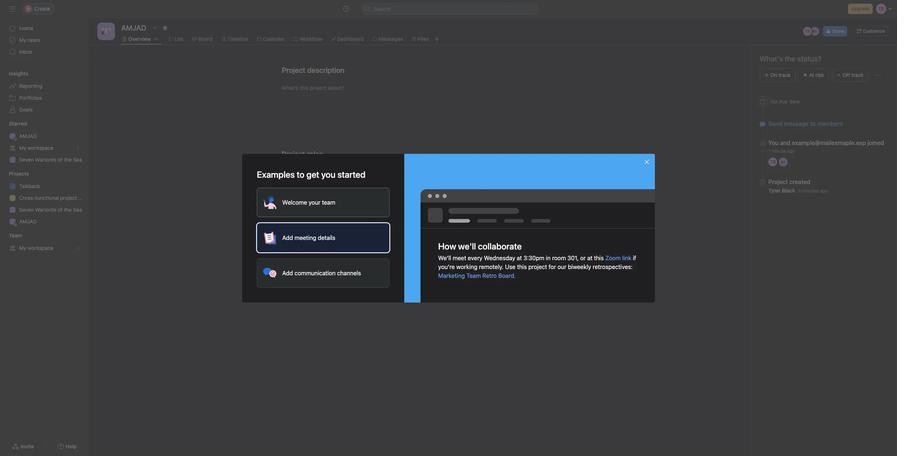 Task type: vqa. For each thing, say whether or not it's contained in the screenshot.
Drisco's Drinks link
no



Task type: describe. For each thing, give the bounding box(es) containing it.
or
[[581, 255, 586, 262]]

off track button
[[832, 69, 869, 82]]

black
[[782, 188, 796, 194]]

board link
[[192, 35, 213, 43]]

project created
[[769, 179, 811, 186]]

2 a from the left
[[495, 228, 498, 234]]

upgrade button
[[849, 4, 873, 14]]

projects element
[[0, 167, 89, 229]]

seven warlords of the sea link for workspace
[[4, 154, 84, 166]]

off
[[843, 72, 851, 78]]

1 vertical spatial ex
[[781, 159, 786, 165]]

301,
[[568, 255, 579, 262]]

example text for how we'll collaborate section image
[[421, 189, 655, 303]]

risk
[[816, 72, 825, 78]]

your for welcome
[[309, 199, 321, 206]]

hide sidebar image
[[10, 6, 15, 12]]

my workspace inside starred element
[[19, 145, 53, 151]]

projects
[[9, 171, 29, 177]]

supporting
[[431, 236, 457, 242]]

of for functional
[[58, 207, 63, 213]]

align
[[390, 228, 402, 234]]

welcome
[[282, 199, 307, 206]]

example@mailexmaple.exp
[[792, 140, 866, 146]]

0 vertical spatial this
[[594, 255, 604, 262]]

brief inside button
[[436, 251, 447, 257]]

starred button
[[0, 120, 27, 128]]

home
[[19, 25, 33, 31]]

wednesday
[[484, 255, 516, 262]]

2 amjad link from the top
[[4, 216, 84, 228]]

board
[[198, 36, 213, 42]]

meeting
[[295, 235, 316, 241]]

biweekly
[[568, 264, 592, 271]]

my workspace inside teams element
[[19, 245, 53, 252]]

how
[[438, 241, 456, 252]]

board.
[[499, 273, 516, 279]]

cross-functional project plan
[[19, 195, 88, 201]]

plan
[[78, 195, 88, 201]]

ago inside project created tyler black 5 minutes ago
[[820, 188, 828, 194]]

project left plan at the left top
[[60, 195, 77, 201]]

workflow
[[300, 36, 323, 42]]

messages link
[[373, 35, 403, 43]]

retro
[[483, 273, 497, 279]]

1
[[769, 149, 771, 154]]

seven for my
[[19, 157, 34, 163]]

timeline link
[[222, 35, 248, 43]]

calendar
[[263, 36, 285, 42]]

the for functional
[[64, 207, 72, 213]]

my for seven warlords of the sea
[[19, 145, 26, 151]]

workspace inside starred element
[[28, 145, 53, 151]]

1 horizontal spatial ex
[[813, 28, 818, 34]]

teams element
[[0, 229, 89, 256]]

cross-
[[19, 195, 35, 201]]

ago inside the you and example@mailexmaple.exp joined 1 minute ago
[[788, 149, 795, 154]]

add communication channels
[[282, 270, 361, 277]]

dashboard link
[[331, 35, 364, 43]]

add for add meeting details
[[282, 235, 293, 241]]

insights element
[[0, 67, 89, 117]]

board image
[[102, 27, 111, 36]]

insights button
[[0, 70, 28, 77]]

members
[[818, 121, 843, 127]]

every
[[468, 255, 483, 262]]

global element
[[0, 18, 89, 62]]

off track
[[843, 72, 864, 78]]

shared
[[451, 228, 467, 234]]

you
[[769, 140, 779, 146]]

files link
[[412, 35, 429, 43]]

seven warlords of the sea link for functional
[[4, 204, 84, 216]]

in
[[546, 255, 551, 262]]

1 horizontal spatial to
[[811, 121, 816, 127]]

starred element
[[0, 117, 89, 167]]

my tasks link
[[4, 34, 84, 46]]

of for workspace
[[58, 157, 63, 163]]

overview link
[[122, 35, 151, 43]]

and inside "align your team around a shared vision with a project brief and supporting resources."
[[421, 236, 430, 242]]

project inside "align your team around a shared vision with a project brief and supporting resources."
[[390, 236, 407, 242]]

you started
[[321, 169, 366, 180]]

track for off track
[[852, 72, 864, 78]]

share
[[833, 28, 845, 34]]

talkback
[[19, 183, 40, 190]]

project roles
[[282, 150, 323, 159]]

zoom
[[606, 255, 621, 262]]

you and example@mailexmaple.exp joined 1 minute ago
[[769, 140, 885, 154]]

my workspace link inside teams element
[[4, 243, 84, 254]]

amjad inside starred element
[[19, 133, 37, 139]]

meet
[[453, 255, 467, 262]]

warlords for workspace
[[35, 157, 56, 163]]

portfolios
[[19, 95, 42, 101]]

functional
[[35, 195, 59, 201]]

channels
[[337, 270, 361, 277]]

send message to members
[[769, 121, 843, 127]]

my tasks
[[19, 37, 40, 43]]

1 my workspace link from the top
[[4, 142, 84, 154]]

calendar link
[[257, 35, 285, 43]]

inbox
[[19, 49, 32, 55]]

goals link
[[4, 104, 84, 116]]

timeline
[[228, 36, 248, 42]]

close image
[[644, 159, 650, 165]]

what's the status?
[[760, 55, 822, 63]]

align your team around a shared vision with a project brief and supporting resources.
[[390, 228, 498, 242]]

retrospectives:
[[593, 264, 633, 271]]

tyler
[[769, 188, 781, 194]]

upgrade
[[852, 6, 870, 11]]

invite button
[[7, 441, 39, 454]]



Task type: locate. For each thing, give the bounding box(es) containing it.
1 amjad from the top
[[19, 133, 37, 139]]

seven down cross-
[[19, 207, 34, 213]]

0 vertical spatial warlords
[[35, 157, 56, 163]]

team inside if you're working remotely. use this project for our biweekly retrospectives: marketing team retro board.
[[467, 273, 481, 279]]

1 vertical spatial team
[[415, 228, 427, 234]]

projects button
[[0, 170, 29, 178]]

1 sea from the top
[[73, 157, 82, 163]]

remove from starred image
[[162, 25, 168, 31]]

0 vertical spatial the
[[64, 157, 72, 163]]

my down starred
[[19, 145, 26, 151]]

of inside projects element
[[58, 207, 63, 213]]

1 vertical spatial amjad link
[[4, 216, 84, 228]]

the inside projects element
[[64, 207, 72, 213]]

goals
[[19, 107, 33, 113]]

team inside "align your team around a shared vision with a project brief and supporting resources."
[[415, 228, 427, 234]]

minutes
[[803, 188, 819, 194]]

my workspace link
[[4, 142, 84, 154], [4, 243, 84, 254]]

the for workspace
[[64, 157, 72, 163]]

and up the 'minute'
[[781, 140, 791, 146]]

amjad up team dropdown button
[[19, 219, 37, 225]]

0 vertical spatial sea
[[73, 157, 82, 163]]

seven warlords of the sea down cross-functional project plan
[[19, 207, 82, 213]]

for
[[549, 264, 556, 271]]

0 vertical spatial seven
[[19, 157, 34, 163]]

0 horizontal spatial tb
[[770, 159, 776, 165]]

seven warlords of the sea inside starred element
[[19, 157, 82, 163]]

remotely.
[[479, 264, 504, 271]]

0 vertical spatial ago
[[788, 149, 795, 154]]

of
[[58, 157, 63, 163], [58, 207, 63, 213]]

my left tasks
[[19, 37, 26, 43]]

of inside starred element
[[58, 157, 63, 163]]

0 horizontal spatial brief
[[408, 236, 419, 242]]

1 vertical spatial this
[[517, 264, 527, 271]]

1 the from the top
[[64, 157, 72, 163]]

0 horizontal spatial team
[[322, 199, 336, 206]]

amjad link up teams element
[[4, 216, 84, 228]]

1 vertical spatial to
[[297, 169, 305, 180]]

add for add communication channels
[[282, 270, 293, 277]]

0 vertical spatial my workspace
[[19, 145, 53, 151]]

create project brief button
[[390, 248, 449, 261]]

examples to get you started
[[257, 169, 366, 180]]

seven inside starred element
[[19, 157, 34, 163]]

ago
[[788, 149, 795, 154], [820, 188, 828, 194]]

team button
[[0, 232, 22, 240]]

seven warlords of the sea for workspace
[[19, 157, 82, 163]]

Project description title text field
[[277, 63, 346, 78]]

reporting
[[19, 83, 42, 89]]

this
[[594, 255, 604, 262], [517, 264, 527, 271]]

seven up projects
[[19, 157, 34, 163]]

my for inbox
[[19, 37, 26, 43]]

add left "meeting"
[[282, 235, 293, 241]]

1 vertical spatial seven
[[19, 207, 34, 213]]

2 seven warlords of the sea from the top
[[19, 207, 82, 213]]

details
[[318, 235, 336, 241]]

home link
[[4, 22, 84, 34]]

1 vertical spatial workspace
[[28, 245, 53, 252]]

the up talkback 'link'
[[64, 157, 72, 163]]

0 vertical spatial add
[[282, 235, 293, 241]]

my workspace link down team dropdown button
[[4, 243, 84, 254]]

project right create
[[417, 251, 434, 257]]

amjad down starred
[[19, 133, 37, 139]]

1 add from the top
[[282, 235, 293, 241]]

ex down the 'minute'
[[781, 159, 786, 165]]

seven warlords of the sea link down functional
[[4, 204, 84, 216]]

track right on
[[779, 72, 791, 78]]

2 workspace from the top
[[28, 245, 53, 252]]

brief up you're
[[436, 251, 447, 257]]

0 vertical spatial tb
[[805, 28, 811, 34]]

1 vertical spatial tb
[[770, 159, 776, 165]]

brief up the create project brief button
[[408, 236, 419, 242]]

2 sea from the top
[[73, 207, 82, 213]]

on track button
[[760, 69, 796, 82]]

1 vertical spatial your
[[404, 228, 414, 234]]

1 horizontal spatial team
[[415, 228, 427, 234]]

use
[[505, 264, 516, 271]]

we'll
[[438, 255, 451, 262]]

get
[[307, 169, 320, 180]]

0 horizontal spatial at
[[517, 255, 522, 262]]

1 vertical spatial brief
[[436, 251, 447, 257]]

1 a from the left
[[447, 228, 450, 234]]

team for welcome
[[322, 199, 336, 206]]

my workspace link down starred
[[4, 142, 84, 154]]

3:30pm
[[524, 255, 545, 262]]

track for on track
[[779, 72, 791, 78]]

this inside if you're working remotely. use this project for our biweekly retrospectives: marketing team retro board.
[[517, 264, 527, 271]]

1 vertical spatial and
[[421, 236, 430, 242]]

0 vertical spatial to
[[811, 121, 816, 127]]

a up supporting
[[447, 228, 450, 234]]

0 horizontal spatial team
[[9, 233, 22, 239]]

1 vertical spatial amjad
[[19, 219, 37, 225]]

reporting link
[[4, 80, 84, 92]]

a
[[447, 228, 450, 234], [495, 228, 498, 234]]

1 horizontal spatial tb
[[805, 28, 811, 34]]

2 at from the left
[[588, 255, 593, 262]]

project inside button
[[417, 251, 434, 257]]

our
[[558, 264, 567, 271]]

2 vertical spatial my
[[19, 245, 26, 252]]

1 vertical spatial my workspace link
[[4, 243, 84, 254]]

0 horizontal spatial ex
[[781, 159, 786, 165]]

working
[[457, 264, 478, 271]]

1 vertical spatial add
[[282, 270, 293, 277]]

of up talkback 'link'
[[58, 157, 63, 163]]

2 seven warlords of the sea link from the top
[[4, 204, 84, 216]]

the down cross-functional project plan
[[64, 207, 72, 213]]

1 vertical spatial seven warlords of the sea
[[19, 207, 82, 213]]

1 horizontal spatial team
[[467, 273, 481, 279]]

brief inside "align your team around a shared vision with a project brief and supporting resources."
[[408, 236, 419, 242]]

2 seven from the top
[[19, 207, 34, 213]]

track
[[779, 72, 791, 78], [852, 72, 864, 78]]

minute
[[772, 149, 786, 154]]

joined
[[868, 140, 885, 146]]

1 seven from the top
[[19, 157, 34, 163]]

tb left the share 'button'
[[805, 28, 811, 34]]

around
[[429, 228, 445, 234]]

0 vertical spatial seven warlords of the sea link
[[4, 154, 84, 166]]

0 horizontal spatial to
[[297, 169, 305, 180]]

my workspace down starred
[[19, 145, 53, 151]]

project inside if you're working remotely. use this project for our biweekly retrospectives: marketing team retro board.
[[529, 264, 547, 271]]

2 track from the left
[[852, 72, 864, 78]]

workspace inside teams element
[[28, 245, 53, 252]]

a right with at right
[[495, 228, 498, 234]]

0 vertical spatial workspace
[[28, 145, 53, 151]]

1 vertical spatial warlords
[[35, 207, 56, 213]]

if you're working remotely. use this project for our biweekly retrospectives: marketing team retro board.
[[438, 255, 637, 279]]

vision
[[469, 228, 482, 234]]

this right use
[[517, 264, 527, 271]]

seven for cross-
[[19, 207, 34, 213]]

0 vertical spatial amjad link
[[4, 131, 84, 142]]

0 horizontal spatial your
[[309, 199, 321, 206]]

your
[[309, 199, 321, 206], [404, 228, 414, 234]]

sea inside starred element
[[73, 157, 82, 163]]

marketing
[[438, 273, 465, 279]]

team down you started
[[322, 199, 336, 206]]

1 horizontal spatial your
[[404, 228, 414, 234]]

send message to members button
[[769, 121, 843, 127]]

team inside dropdown button
[[9, 233, 22, 239]]

1 vertical spatial sea
[[73, 207, 82, 213]]

warlords inside projects element
[[35, 207, 56, 213]]

at risk
[[810, 72, 825, 78]]

1 horizontal spatial a
[[495, 228, 498, 234]]

1 vertical spatial of
[[58, 207, 63, 213]]

your for align
[[404, 228, 414, 234]]

2 add from the top
[[282, 270, 293, 277]]

1 vertical spatial my
[[19, 145, 26, 151]]

share button
[[823, 26, 848, 37]]

your inside "align your team around a shared vision with a project brief and supporting resources."
[[404, 228, 414, 234]]

talkback link
[[4, 181, 84, 193]]

seven warlords of the sea inside projects element
[[19, 207, 82, 213]]

0 vertical spatial my workspace link
[[4, 142, 84, 154]]

welcome your team
[[282, 199, 336, 206]]

add left communication
[[282, 270, 293, 277]]

1 my from the top
[[19, 37, 26, 43]]

room
[[552, 255, 566, 262]]

and down the around
[[421, 236, 430, 242]]

my workspace
[[19, 145, 53, 151], [19, 245, 53, 252]]

seven warlords of the sea
[[19, 157, 82, 163], [19, 207, 82, 213]]

warlords down cross-functional project plan link
[[35, 207, 56, 213]]

2 of from the top
[[58, 207, 63, 213]]

my inside global element
[[19, 37, 26, 43]]

my workspace down team dropdown button
[[19, 245, 53, 252]]

list
[[175, 36, 184, 42]]

create project brief
[[399, 251, 447, 257]]

tb down 1
[[770, 159, 776, 165]]

warlords up talkback 'link'
[[35, 157, 56, 163]]

the inside starred element
[[64, 157, 72, 163]]

1 warlords from the top
[[35, 157, 56, 163]]

amjad link down goals link
[[4, 131, 84, 142]]

seven inside projects element
[[19, 207, 34, 213]]

and inside the you and example@mailexmaple.exp joined 1 minute ago
[[781, 140, 791, 146]]

sea inside projects element
[[73, 207, 82, 213]]

project down the align
[[390, 236, 407, 242]]

2 warlords from the top
[[35, 207, 56, 213]]

seven warlords of the sea for functional
[[19, 207, 82, 213]]

0 vertical spatial ex
[[813, 28, 818, 34]]

1 workspace from the top
[[28, 145, 53, 151]]

0 horizontal spatial track
[[779, 72, 791, 78]]

amjad link inside starred element
[[4, 131, 84, 142]]

1 of from the top
[[58, 157, 63, 163]]

your right the align
[[404, 228, 414, 234]]

1 vertical spatial ago
[[820, 188, 828, 194]]

3 my from the top
[[19, 245, 26, 252]]

seven warlords of the sea up talkback 'link'
[[19, 157, 82, 163]]

1 horizontal spatial and
[[781, 140, 791, 146]]

we'll collaborate
[[458, 241, 522, 252]]

starred
[[9, 121, 27, 127]]

2 amjad from the top
[[19, 219, 37, 225]]

1 at from the left
[[517, 255, 522, 262]]

add
[[282, 235, 293, 241], [282, 270, 293, 277]]

invite
[[21, 444, 34, 450]]

to right message
[[811, 121, 816, 127]]

sea for my workspace
[[73, 157, 82, 163]]

your right "welcome"
[[309, 199, 321, 206]]

1 amjad link from the top
[[4, 131, 84, 142]]

2 the from the top
[[64, 207, 72, 213]]

files
[[418, 36, 429, 42]]

project
[[60, 195, 77, 201], [390, 236, 407, 242], [417, 251, 434, 257], [529, 264, 547, 271]]

at right or
[[588, 255, 593, 262]]

inbox link
[[4, 46, 84, 58]]

0 horizontal spatial ago
[[788, 149, 795, 154]]

overview
[[128, 36, 151, 42]]

link
[[623, 255, 632, 262]]

0 vertical spatial seven warlords of the sea
[[19, 157, 82, 163]]

portfolios link
[[4, 92, 84, 104]]

insights
[[9, 70, 28, 77]]

1 horizontal spatial ago
[[820, 188, 828, 194]]

at risk button
[[799, 69, 829, 82]]

key resources
[[282, 202, 329, 210]]

1 vertical spatial my workspace
[[19, 245, 53, 252]]

seven warlords of the sea link
[[4, 154, 84, 166], [4, 204, 84, 216]]

my inside teams element
[[19, 245, 26, 252]]

0 horizontal spatial and
[[421, 236, 430, 242]]

1 seven warlords of the sea from the top
[[19, 157, 82, 163]]

to left get
[[297, 169, 305, 180]]

of down cross-functional project plan
[[58, 207, 63, 213]]

if
[[633, 255, 637, 262]]

ago right the 'minute'
[[788, 149, 795, 154]]

1 horizontal spatial brief
[[436, 251, 447, 257]]

how we'll collaborate
[[438, 241, 522, 252]]

communication
[[295, 270, 336, 277]]

0 vertical spatial team
[[322, 199, 336, 206]]

at
[[810, 72, 815, 78]]

1 vertical spatial team
[[467, 273, 481, 279]]

2 my workspace link from the top
[[4, 243, 84, 254]]

ago right minutes
[[820, 188, 828, 194]]

amjad inside projects element
[[19, 219, 37, 225]]

my inside starred element
[[19, 145, 26, 151]]

sea for cross-functional project plan
[[73, 207, 82, 213]]

1 vertical spatial the
[[64, 207, 72, 213]]

1 horizontal spatial track
[[852, 72, 864, 78]]

1 horizontal spatial this
[[594, 255, 604, 262]]

team for align
[[415, 228, 427, 234]]

1 seven warlords of the sea link from the top
[[4, 154, 84, 166]]

workspace
[[28, 145, 53, 151], [28, 245, 53, 252]]

2 my from the top
[[19, 145, 26, 151]]

the status?
[[785, 55, 822, 63]]

2 my workspace from the top
[[19, 245, 53, 252]]

0 vertical spatial my
[[19, 37, 26, 43]]

this left zoom
[[594, 255, 604, 262]]

1 track from the left
[[779, 72, 791, 78]]

on track
[[771, 72, 791, 78]]

1 horizontal spatial at
[[588, 255, 593, 262]]

warlords
[[35, 157, 56, 163], [35, 207, 56, 213]]

my down team dropdown button
[[19, 245, 26, 252]]

message
[[784, 121, 809, 127]]

workflow link
[[294, 35, 323, 43]]

0 vertical spatial brief
[[408, 236, 419, 242]]

brief
[[408, 236, 419, 242], [436, 251, 447, 257]]

0 vertical spatial of
[[58, 157, 63, 163]]

project created tyler black 5 minutes ago
[[769, 179, 828, 194]]

0 vertical spatial team
[[9, 233, 22, 239]]

0 vertical spatial amjad
[[19, 133, 37, 139]]

the
[[64, 157, 72, 163], [64, 207, 72, 213]]

0 vertical spatial and
[[781, 140, 791, 146]]

seven warlords of the sea link up talkback 'link'
[[4, 154, 84, 166]]

at left 3:30pm
[[517, 255, 522, 262]]

warlords for functional
[[35, 207, 56, 213]]

amjad
[[19, 133, 37, 139], [19, 219, 37, 225]]

ex left the share 'button'
[[813, 28, 818, 34]]

0 vertical spatial your
[[309, 199, 321, 206]]

warlords inside starred element
[[35, 157, 56, 163]]

project down we'll meet every wednesday at 3:30pm in room 301, or at this zoom link
[[529, 264, 547, 271]]

1 vertical spatial seven warlords of the sea link
[[4, 204, 84, 216]]

you're
[[438, 264, 455, 271]]

track right off
[[852, 72, 864, 78]]

1 my workspace from the top
[[19, 145, 53, 151]]

None text field
[[119, 21, 148, 34]]

0 horizontal spatial this
[[517, 264, 527, 271]]

0 horizontal spatial a
[[447, 228, 450, 234]]

team left the around
[[415, 228, 427, 234]]



